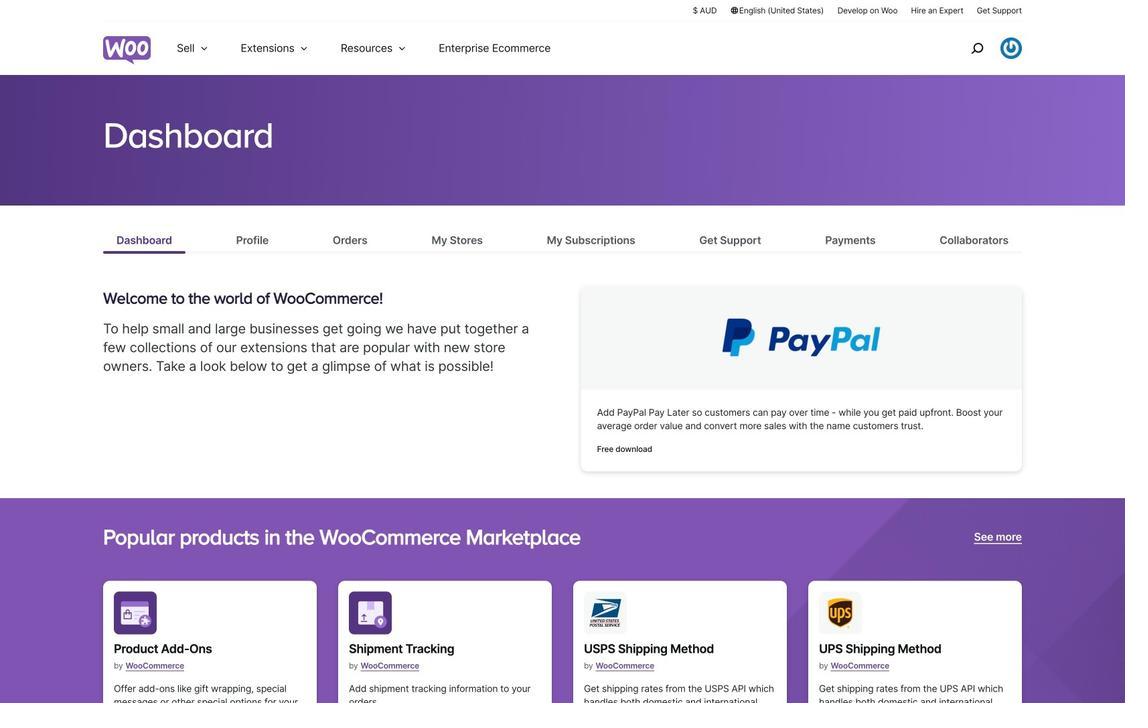 Task type: describe. For each thing, give the bounding box(es) containing it.
open account menu image
[[1001, 38, 1022, 59]]



Task type: locate. For each thing, give the bounding box(es) containing it.
search image
[[966, 38, 988, 59]]

service navigation menu element
[[942, 26, 1022, 70]]



